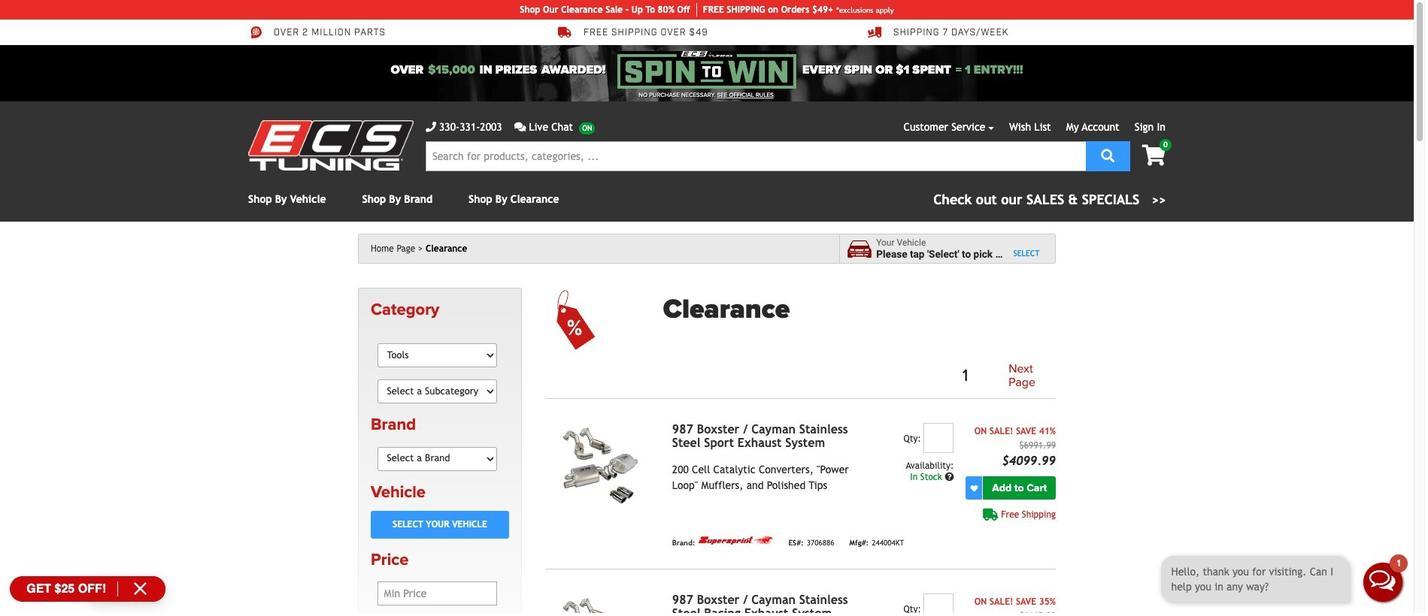 Task type: locate. For each thing, give the bounding box(es) containing it.
add to wish list image
[[971, 485, 979, 493]]

None number field
[[924, 424, 954, 454], [924, 595, 954, 614], [924, 424, 954, 454], [924, 595, 954, 614]]

phone image
[[426, 122, 436, 132]]

comments image
[[514, 122, 526, 132]]

ecs tuning 'spin to win' contest logo image
[[618, 51, 797, 89]]

search image
[[1102, 149, 1115, 162]]

Search text field
[[426, 141, 1087, 172]]

ecs tuning image
[[248, 120, 414, 171]]



Task type: vqa. For each thing, say whether or not it's contained in the screenshot.
e.g. Brian's S4, Garry's BMW E92...etc text field
no



Task type: describe. For each thing, give the bounding box(es) containing it.
Min Price number field
[[377, 583, 498, 607]]

question circle image
[[945, 473, 954, 482]]

paginated product list navigation navigation
[[664, 360, 1056, 393]]

es#3706886 - 244004kt - 987 boxster / cayman stainless steel sport exhaust system - 200 cell catalytic converters, "power loop" mufflers, and polished tips - supersprint - porsche image
[[546, 424, 660, 510]]

supersprint - corporate logo image
[[699, 537, 774, 546]]

es#3706938 - 243904kt - 987 boxster / cayman stainless steel racing exhaust system - 200 cell catalytic converters, racing mufflers, and polished tips - supersprint - porsche image
[[546, 595, 660, 614]]



